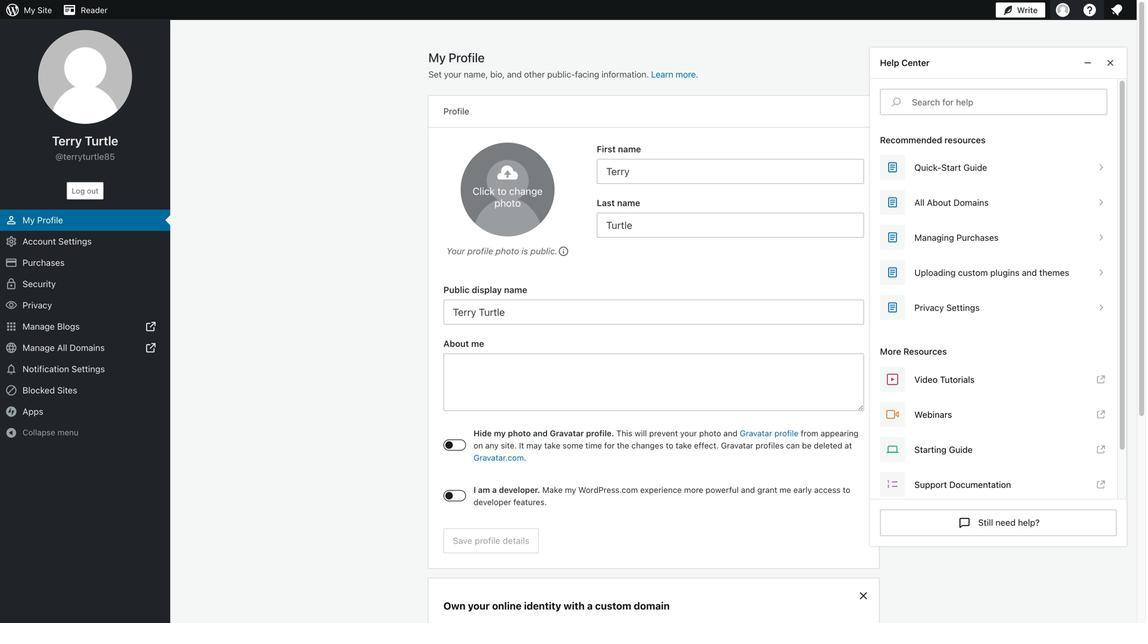 Task type: describe. For each thing, give the bounding box(es) containing it.
manage blogs link
[[0, 316, 170, 337]]

it
[[519, 441, 524, 450]]

save
[[453, 536, 472, 546]]

details
[[503, 536, 529, 546]]

recommended
[[880, 135, 942, 145]]

center
[[902, 58, 930, 68]]

video tutorials link
[[880, 367, 1107, 392]]

resources
[[904, 347, 947, 357]]

me inside "group"
[[471, 339, 484, 349]]

account settings link
[[0, 231, 170, 252]]

privacy link
[[0, 295, 170, 316]]

effect.
[[694, 441, 719, 450]]

about me group
[[444, 337, 864, 415]]

video
[[915, 375, 938, 385]]

sites
[[57, 385, 77, 396]]

and inside my profile set your name, bio, and other public-facing information. learn more .
[[507, 69, 522, 80]]

open search image
[[881, 95, 912, 110]]

site.
[[501, 441, 517, 450]]

hide my photo and gravatar profile.
[[474, 429, 614, 438]]

still
[[978, 518, 993, 528]]

terry turtle @ terryturtle85
[[52, 133, 118, 162]]

facing
[[575, 69, 599, 80]]

resources
[[945, 135, 986, 145]]

managing purchases link
[[880, 225, 1107, 250]]

settings for notification settings
[[72, 364, 105, 374]]

recommended resources
[[880, 135, 986, 145]]

webinars
[[915, 410, 952, 420]]

2 vertical spatial your
[[468, 600, 490, 612]]

more
[[684, 485, 704, 495]]

notification settings link
[[0, 359, 170, 380]]

blocked sites
[[23, 385, 77, 396]]

help center
[[880, 58, 930, 68]]

still need help? link
[[880, 510, 1117, 536]]

managing purchases
[[915, 232, 999, 243]]

uploading custom plugins and themes
[[915, 268, 1070, 278]]

with
[[564, 600, 585, 612]]

1 vertical spatial profile
[[775, 429, 799, 438]]

custom inside recommended resources element
[[958, 268, 988, 278]]

log out button
[[67, 182, 104, 200]]

name,
[[464, 69, 488, 80]]

recommended resources element
[[880, 155, 1107, 320]]

hide
[[474, 429, 492, 438]]

language image
[[5, 342, 18, 354]]

blogs
[[57, 321, 80, 332]]

plugins
[[990, 268, 1020, 278]]

0 vertical spatial terry turtle image
[[38, 30, 132, 124]]

set
[[429, 69, 442, 80]]

close help center image
[[1103, 55, 1118, 70]]

log
[[72, 187, 85, 195]]

more information image
[[558, 245, 569, 257]]

collapse menu link
[[0, 423, 170, 443]]

starting guide
[[915, 445, 973, 455]]

first name group
[[597, 143, 864, 184]]

public display name group
[[444, 284, 864, 325]]

domain
[[634, 600, 670, 612]]

turtle
[[85, 133, 118, 148]]

to inside make my wordpress.com experience more powerful and grant me early access to developer features.
[[843, 485, 851, 495]]

support
[[915, 480, 947, 490]]

time image
[[1140, 48, 1146, 59]]

public-
[[547, 69, 575, 80]]

blocked
[[23, 385, 55, 396]]

save profile details button
[[444, 529, 539, 554]]

your inside my profile set your name, bio, and other public-facing information. learn more .
[[444, 69, 461, 80]]

my for hide
[[494, 429, 506, 438]]

click to change photo
[[473, 185, 543, 209]]

is
[[522, 246, 528, 256]]

manage blogs
[[23, 321, 80, 332]]

my profile image
[[1056, 3, 1070, 17]]

last
[[597, 198, 615, 208]]

time
[[586, 441, 602, 450]]

public
[[444, 285, 470, 295]]

notification
[[23, 364, 69, 374]]

account settings
[[23, 236, 92, 247]]

terry turtle image inside my profile main content
[[461, 143, 555, 237]]

minimize help center image
[[1083, 55, 1093, 70]]

my profile link
[[0, 210, 170, 231]]

more
[[880, 347, 901, 357]]

may
[[526, 441, 542, 450]]

the
[[617, 441, 629, 450]]

will
[[635, 429, 647, 438]]

start guide
[[942, 162, 987, 173]]

own
[[444, 600, 466, 612]]

starting
[[915, 445, 947, 455]]

photo inside click to change photo
[[494, 197, 521, 209]]

purchases
[[23, 258, 65, 268]]

i am a developer.
[[474, 485, 540, 495]]

make my wordpress.com experience more powerful and grant me early access to developer features.
[[474, 485, 851, 507]]

my for my profile
[[23, 215, 35, 225]]

reader
[[81, 5, 108, 15]]

identity
[[524, 600, 561, 612]]

gravatar up profiles
[[740, 429, 772, 438]]

your
[[447, 246, 465, 256]]

about
[[444, 339, 469, 349]]

at
[[845, 441, 852, 450]]

help
[[880, 58, 899, 68]]

privacy
[[23, 300, 52, 311]]

my profile
[[23, 215, 63, 225]]

my profile
[[429, 50, 485, 65]]

wordpress.com
[[579, 485, 638, 495]]

. inside my profile set your name, bio, and other public-facing information. learn more .
[[696, 69, 698, 80]]

block image
[[5, 384, 18, 397]]

from appearing on any site. it may take some time for the changes to take effect. gravatar profiles can be deleted at gravatar.com .
[[474, 429, 859, 463]]

help?
[[1018, 518, 1040, 528]]

search results element
[[880, 134, 1107, 320]]

first
[[597, 144, 616, 154]]

. inside from appearing on any site. it may take some time for the changes to take effect. gravatar profiles can be deleted at gravatar.com .
[[524, 453, 526, 463]]

log out
[[72, 187, 99, 195]]

this
[[617, 429, 633, 438]]

my for my site
[[24, 5, 35, 15]]

access
[[814, 485, 841, 495]]

2 horizontal spatial your
[[680, 429, 697, 438]]

2 take from the left
[[676, 441, 692, 450]]

custom inside my profile main content
[[595, 600, 632, 612]]

manage for manage blogs
[[23, 321, 55, 332]]

last name
[[597, 198, 640, 208]]



Task type: locate. For each thing, give the bounding box(es) containing it.
0 horizontal spatial custom
[[595, 600, 632, 612]]

manage up notification on the left bottom of page
[[23, 343, 55, 353]]

gravatar.com
[[474, 453, 524, 463]]

experience
[[640, 485, 682, 495]]

Search search field
[[912, 90, 1107, 115]]

1 vertical spatial manage
[[23, 343, 55, 353]]

0 vertical spatial your
[[444, 69, 461, 80]]

me inside make my wordpress.com experience more powerful and grant me early access to developer features.
[[780, 485, 791, 495]]

apps
[[23, 407, 43, 417]]

manage all domains link
[[0, 337, 170, 359]]

2 vertical spatial to
[[843, 485, 851, 495]]

gravatar inside from appearing on any site. it may take some time for the changes to take effect. gravatar profiles can be deleted at gravatar.com .
[[721, 441, 753, 450]]

my up any
[[494, 429, 506, 438]]

your down my profile at the top left of page
[[444, 69, 461, 80]]

profile for details
[[475, 536, 500, 546]]

name inside first name group
[[618, 144, 641, 154]]

name right first
[[618, 144, 641, 154]]

photo
[[494, 197, 521, 209], [496, 246, 519, 256], [508, 429, 531, 438], [699, 429, 721, 438]]

my right person image
[[23, 215, 35, 225]]

0 horizontal spatial take
[[544, 441, 560, 450]]

0 horizontal spatial terry turtle image
[[38, 30, 132, 124]]

uploading custom plugins and themes link
[[880, 260, 1107, 285]]

any
[[485, 441, 499, 450]]

0 vertical spatial settings
[[58, 236, 92, 247]]

learn more link
[[651, 69, 696, 80]]

to down prevent
[[666, 441, 674, 450]]

click
[[473, 185, 495, 197]]

change
[[509, 185, 543, 197]]

gravatar.com link
[[474, 453, 524, 463]]

manage your notifications image
[[1109, 3, 1124, 18]]

0 vertical spatial all
[[915, 197, 925, 208]]

all down quick-
[[915, 197, 925, 208]]

first name
[[597, 144, 641, 154]]

developer.
[[499, 485, 540, 495]]

your right 'own'
[[468, 600, 490, 612]]

custom left the domain
[[595, 600, 632, 612]]

powerful
[[706, 485, 739, 495]]

1 vertical spatial terry turtle image
[[461, 143, 555, 237]]

manage down privacy
[[23, 321, 55, 332]]

1 vertical spatial to
[[666, 441, 674, 450]]

1 horizontal spatial .
[[696, 69, 698, 80]]

my right the make
[[565, 485, 576, 495]]

settings inside account settings link
[[58, 236, 92, 247]]

settings down domains
[[72, 364, 105, 374]]

0 vertical spatial to
[[498, 185, 507, 197]]

to inside click to change photo
[[498, 185, 507, 197]]

profile
[[444, 106, 469, 116], [37, 215, 63, 225]]

tutorials
[[940, 375, 975, 385]]

other
[[524, 69, 545, 80]]

all up notification settings
[[57, 343, 67, 353]]

name for first name
[[618, 144, 641, 154]]

a right am at the left
[[492, 485, 497, 495]]

2 vertical spatial name
[[504, 285, 527, 295]]

1 vertical spatial .
[[524, 453, 526, 463]]

@
[[55, 151, 63, 162]]

starting guide link
[[880, 437, 1107, 462]]

all
[[915, 197, 925, 208], [57, 343, 67, 353]]

manage for manage all domains
[[23, 343, 55, 353]]

help image
[[1082, 3, 1097, 18]]

0 horizontal spatial a
[[492, 485, 497, 495]]

about domains
[[927, 197, 989, 208]]

profile right your
[[467, 246, 493, 256]]

0 vertical spatial my
[[24, 5, 35, 15]]

0 vertical spatial profile
[[467, 246, 493, 256]]

credit_card image
[[5, 257, 18, 269]]

notifications image
[[5, 363, 18, 376]]

1 horizontal spatial a
[[587, 600, 593, 612]]

1 vertical spatial my
[[23, 215, 35, 225]]

0 horizontal spatial my
[[494, 429, 506, 438]]

person image
[[5, 214, 18, 227]]

about me
[[444, 339, 484, 349]]

last name group
[[597, 197, 864, 238]]

1 vertical spatial your
[[680, 429, 697, 438]]

to inside from appearing on any site. it may take some time for the changes to take effect. gravatar profiles can be deleted at gravatar.com .
[[666, 441, 674, 450]]

1 horizontal spatial to
[[666, 441, 674, 450]]

0 horizontal spatial .
[[524, 453, 526, 463]]

2 horizontal spatial to
[[843, 485, 851, 495]]

my left site
[[24, 5, 35, 15]]

apps image
[[5, 321, 18, 333]]

and left gravatar profile link
[[724, 429, 738, 438]]

my profile set your name, bio, and other public-facing information. learn more .
[[429, 50, 698, 80]]

About me text field
[[444, 354, 864, 411]]

deleted
[[814, 441, 843, 450]]

settings inside notification settings link
[[72, 364, 105, 374]]

0 horizontal spatial profile
[[37, 215, 63, 225]]

support documentation
[[915, 480, 1011, 490]]

my
[[494, 429, 506, 438], [565, 485, 576, 495]]

to right access
[[843, 485, 851, 495]]

public.
[[531, 246, 558, 256]]

gravatar profile link
[[740, 429, 799, 438]]

menu
[[58, 428, 79, 437]]

0 vertical spatial manage
[[23, 321, 55, 332]]

1 horizontal spatial terry turtle image
[[461, 143, 555, 237]]

notification settings
[[23, 364, 105, 374]]

and up 'may' in the left bottom of the page
[[533, 429, 548, 438]]

0 vertical spatial me
[[471, 339, 484, 349]]

0 vertical spatial .
[[696, 69, 698, 80]]

and inside make my wordpress.com experience more powerful and grant me early access to developer features.
[[741, 485, 755, 495]]

photo up it
[[508, 429, 531, 438]]

1 horizontal spatial custom
[[958, 268, 988, 278]]

1 vertical spatial custom
[[595, 600, 632, 612]]

out
[[87, 187, 99, 195]]

0 vertical spatial profile
[[444, 106, 469, 116]]

2 vertical spatial profile
[[475, 536, 500, 546]]

features.
[[513, 498, 547, 507]]

1 horizontal spatial your
[[468, 600, 490, 612]]

privacy settings
[[915, 303, 980, 313]]

profile
[[467, 246, 493, 256], [775, 429, 799, 438], [475, 536, 500, 546]]

my for make
[[565, 485, 576, 495]]

me right about
[[471, 339, 484, 349]]

0 vertical spatial my
[[494, 429, 506, 438]]

photo left is on the top
[[496, 246, 519, 256]]

profile inside button
[[475, 536, 500, 546]]

0 horizontal spatial all
[[57, 343, 67, 353]]

1 vertical spatial a
[[587, 600, 593, 612]]

name inside last name group
[[617, 198, 640, 208]]

settings for account settings
[[58, 236, 92, 247]]

quick-start guide
[[915, 162, 987, 173]]

1 horizontal spatial take
[[676, 441, 692, 450]]

1 horizontal spatial me
[[780, 485, 791, 495]]

and left grant at bottom right
[[741, 485, 755, 495]]

own your online identity with a custom domain
[[444, 600, 670, 612]]

domains
[[70, 343, 105, 353]]

blocked sites link
[[0, 380, 170, 401]]

a
[[492, 485, 497, 495], [587, 600, 593, 612]]

from
[[801, 429, 819, 438]]

terry turtle image
[[38, 30, 132, 124], [461, 143, 555, 237]]

my site link
[[0, 0, 57, 20]]

visibility image
[[5, 299, 18, 312]]

take down hide my photo and gravatar profile.
[[544, 441, 560, 450]]

learn more
[[651, 69, 696, 80]]

take left effect.
[[676, 441, 692, 450]]

name right display
[[504, 285, 527, 295]]

apps link
[[0, 401, 170, 423]]

0 vertical spatial custom
[[958, 268, 988, 278]]

.
[[696, 69, 698, 80], [524, 453, 526, 463]]

0 horizontal spatial to
[[498, 185, 507, 197]]

settings image
[[5, 235, 18, 248]]

my profile main content
[[429, 49, 879, 624]]

2 manage from the top
[[23, 343, 55, 353]]

None search field
[[881, 90, 1107, 115]]

online
[[492, 600, 522, 612]]

gravatar up "some"
[[550, 429, 584, 438]]

all inside recommended resources element
[[915, 197, 925, 208]]

and right bio,
[[507, 69, 522, 80]]

profile for photo
[[467, 246, 493, 256]]

guide
[[949, 445, 973, 455]]

1 vertical spatial me
[[780, 485, 791, 495]]

name right last
[[617, 198, 640, 208]]

collapse menu
[[23, 428, 79, 437]]

me left early
[[780, 485, 791, 495]]

for
[[604, 441, 615, 450]]

be
[[802, 441, 812, 450]]

my inside make my wordpress.com experience more powerful and grant me early access to developer features.
[[565, 485, 576, 495]]

0 vertical spatial name
[[618, 144, 641, 154]]

gravatar right effect.
[[721, 441, 753, 450]]

photo down change on the left of the page
[[494, 197, 521, 209]]

custom
[[958, 268, 988, 278], [595, 600, 632, 612]]

this will prevent your photo and gravatar profile
[[617, 429, 799, 438]]

profile inside main content
[[444, 106, 469, 116]]

can
[[786, 441, 800, 450]]

name inside public display name group
[[504, 285, 527, 295]]

Public display name text field
[[444, 300, 864, 325]]

make
[[542, 485, 563, 495]]

1 take from the left
[[544, 441, 560, 450]]

to right click
[[498, 185, 507, 197]]

1 vertical spatial my
[[565, 485, 576, 495]]

Last name text field
[[597, 213, 864, 238]]

0 horizontal spatial me
[[471, 339, 484, 349]]

lock image
[[5, 278, 18, 290]]

settings down my profile link at the left top of the page
[[58, 236, 92, 247]]

i
[[474, 485, 476, 495]]

First name text field
[[597, 159, 864, 184]]

profile right save
[[475, 536, 500, 546]]

1 vertical spatial profile
[[37, 215, 63, 225]]

purchases link
[[0, 252, 170, 274]]

am
[[478, 485, 490, 495]]

1 vertical spatial all
[[57, 343, 67, 353]]

a right with
[[587, 600, 593, 612]]

my site
[[24, 5, 52, 15]]

1 vertical spatial name
[[617, 198, 640, 208]]

all about domains
[[915, 197, 989, 208]]

account
[[23, 236, 56, 247]]

1 horizontal spatial my
[[565, 485, 576, 495]]

1 vertical spatial settings
[[72, 364, 105, 374]]

1 horizontal spatial profile
[[444, 106, 469, 116]]

save profile details
[[453, 536, 529, 546]]

0 vertical spatial a
[[492, 485, 497, 495]]

1 manage from the top
[[23, 321, 55, 332]]

name for last name
[[617, 198, 640, 208]]

terry
[[52, 133, 82, 148]]

1 horizontal spatial all
[[915, 197, 925, 208]]

privacy settings link
[[880, 295, 1107, 320]]

quick-
[[915, 162, 942, 173]]

profile up can
[[775, 429, 799, 438]]

custom left plugins
[[958, 268, 988, 278]]

profile.
[[586, 429, 614, 438]]

your up effect.
[[680, 429, 697, 438]]

quick-start guide link
[[880, 155, 1107, 180]]

photo up effect.
[[699, 429, 721, 438]]

settings
[[58, 236, 92, 247], [72, 364, 105, 374]]

more resources
[[880, 347, 947, 357]]

all about domains link
[[880, 190, 1107, 215]]

0 horizontal spatial your
[[444, 69, 461, 80]]

site
[[37, 5, 52, 15]]

profile up the account settings
[[37, 215, 63, 225]]

profile down name,
[[444, 106, 469, 116]]

some
[[563, 441, 583, 450]]



Task type: vqa. For each thing, say whether or not it's contained in the screenshot.
the sakura image
no



